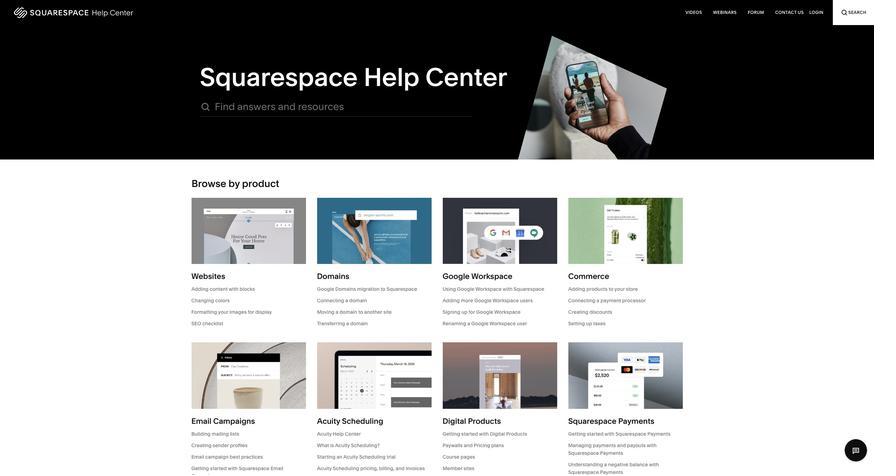 Task type: vqa. For each thing, say whether or not it's contained in the screenshot.
Navigation related to Navigation links
no



Task type: locate. For each thing, give the bounding box(es) containing it.
1 horizontal spatial getting
[[443, 432, 460, 438]]

0 horizontal spatial center
[[345, 432, 361, 438]]

with inside getting started with digital products 'link'
[[479, 432, 489, 438]]

payment
[[600, 298, 621, 304]]

2 vertical spatial email
[[271, 466, 283, 472]]

1 vertical spatial creating
[[191, 443, 212, 449]]

to up connecting a domain link
[[381, 287, 385, 293]]

email campaign best practices link
[[191, 454, 306, 462]]

up down more
[[461, 310, 467, 316]]

email for email campaign best practices
[[191, 455, 204, 461]]

0 vertical spatial a squarespace website example image
[[191, 198, 306, 265]]

creating down building
[[191, 443, 212, 449]]

squarespace help center
[[200, 62, 507, 92]]

a screenshot of google workspace toolbar image
[[443, 198, 557, 265]]

with right payouts
[[647, 443, 657, 449]]

pricing,
[[360, 466, 378, 472]]

email up building
[[191, 417, 211, 427]]

colors
[[215, 298, 230, 304]]

for
[[248, 310, 254, 316], [469, 310, 475, 316]]

email inside the "getting started with squarespace email campaigns"
[[271, 466, 283, 472]]

connecting a domain link
[[317, 297, 431, 305]]

digital up paywalls
[[443, 417, 466, 427]]

1 vertical spatial domain
[[340, 310, 357, 316]]

0 horizontal spatial to
[[358, 310, 363, 316]]

0 vertical spatial scheduling
[[342, 417, 383, 427]]

1 horizontal spatial to
[[381, 287, 385, 293]]

help for acuity
[[333, 432, 344, 438]]

signing up for google workspace link
[[443, 309, 557, 317]]

digital up plans
[[490, 432, 505, 438]]

connecting a domain
[[317, 298, 367, 304]]

domain down 'moving a domain to another site'
[[350, 321, 368, 327]]

campaigns up lists
[[213, 417, 255, 427]]

processor
[[622, 298, 646, 304]]

with up the adding more google workspace users link at the right of page
[[503, 287, 512, 293]]

with inside "getting started with squarespace payments" link
[[605, 431, 614, 438]]

with up payments
[[605, 431, 614, 438]]

domain up 'moving a domain to another site'
[[349, 298, 367, 304]]

1 vertical spatial a squarespace website example image
[[568, 343, 683, 409]]

what
[[317, 443, 329, 449]]

acuity right is
[[335, 443, 350, 449]]

login link
[[809, 0, 823, 25]]

payments inside understanding a negative balance with squarespace payments
[[600, 470, 623, 476]]

managing
[[568, 443, 592, 449]]

0 vertical spatial domains
[[317, 272, 349, 282]]

squarespace inside understanding a negative balance with squarespace payments
[[568, 470, 599, 476]]

scheduling inside starting an acuity scheduling trial link
[[359, 455, 386, 461]]

sites
[[464, 466, 474, 472]]

connecting up creating discounts
[[568, 298, 595, 304]]

google up the renaming a google workspace user
[[476, 310, 493, 316]]

with
[[229, 287, 238, 293], [503, 287, 512, 293], [605, 431, 614, 438], [479, 432, 489, 438], [647, 443, 657, 449], [649, 462, 659, 468], [228, 466, 238, 472]]

a up 'moving a domain to another site'
[[345, 298, 348, 304]]

getting for digital products
[[443, 432, 460, 438]]

with right balance
[[649, 462, 659, 468]]

campaigns inside the "getting started with squarespace email campaigns"
[[191, 474, 218, 476]]

products up getting started with digital products
[[468, 417, 501, 427]]

1 horizontal spatial up
[[586, 321, 592, 327]]

taxes
[[593, 321, 606, 327]]

started up payments
[[587, 431, 604, 438]]

1 horizontal spatial for
[[469, 310, 475, 316]]

adding down commerce
[[568, 287, 585, 293]]

1 horizontal spatial digital
[[490, 432, 505, 438]]

with inside understanding a negative balance with squarespace payments
[[649, 462, 659, 468]]

transferring a domain link
[[317, 320, 431, 328]]

a sample imagery for sending email campaigns image
[[191, 343, 306, 410]]

center
[[425, 62, 507, 92], [345, 432, 361, 438]]

0 vertical spatial center
[[425, 62, 507, 92]]

a inside 'link'
[[597, 298, 599, 304]]

workspace up the renaming a google workspace user link
[[494, 310, 521, 316]]

scheduling inside "acuity scheduling" link
[[342, 417, 383, 427]]

what is acuity scheduling? link
[[317, 442, 431, 450]]

payments inside managing payments and payouts with squarespace payments
[[600, 451, 623, 457]]

payments
[[593, 443, 616, 449]]

getting
[[568, 431, 586, 438], [443, 432, 460, 438], [191, 466, 209, 472]]

renaming a google workspace user link
[[443, 320, 557, 328]]

member
[[443, 466, 462, 472]]

1 vertical spatial help
[[333, 432, 344, 438]]

getting inside 'link'
[[443, 432, 460, 438]]

scheduling for acuity scheduling pricing, billing, and invoices
[[333, 466, 359, 472]]

1 horizontal spatial help
[[364, 62, 420, 92]]

acuity right an
[[343, 455, 358, 461]]

connecting for domains
[[317, 298, 344, 304]]

starting
[[317, 455, 335, 461]]

2 vertical spatial scheduling
[[333, 466, 359, 472]]

email inside "email campaigns" link
[[191, 417, 211, 427]]

0 horizontal spatial and
[[396, 466, 405, 472]]

1 horizontal spatial products
[[506, 432, 527, 438]]

workspace down signing up for google workspace link
[[490, 321, 516, 327]]

a squarespace website example image for websites
[[191, 198, 306, 265]]

acuity up the acuity help center
[[317, 417, 340, 427]]

0 vertical spatial creating
[[568, 310, 588, 316]]

to up payment
[[609, 287, 613, 293]]

workspace inside the renaming a google workspace user link
[[490, 321, 516, 327]]

products up paywalls and pricing plans link at bottom right
[[506, 432, 527, 438]]

member sites
[[443, 466, 474, 472]]

0 vertical spatial products
[[468, 417, 501, 427]]

1 vertical spatial campaigns
[[191, 474, 218, 476]]

connecting up moving
[[317, 298, 344, 304]]

scheduling
[[342, 417, 383, 427], [359, 455, 386, 461], [333, 466, 359, 472]]

google up more
[[457, 287, 474, 293]]

0 vertical spatial up
[[461, 310, 467, 316]]

a right moving
[[336, 310, 338, 316]]

seo checklist link
[[191, 320, 306, 328]]

squarespace payments link
[[568, 417, 683, 427]]

1 horizontal spatial connecting
[[568, 298, 595, 304]]

1 vertical spatial up
[[586, 321, 592, 327]]

to inside the google domains migration to squarespace link
[[381, 287, 385, 293]]

started down campaign
[[210, 466, 227, 472]]

workspace inside using google workspace with squarespace link
[[475, 287, 502, 293]]

1 vertical spatial your
[[218, 310, 228, 316]]

with inside the "getting started with squarespace email campaigns"
[[228, 466, 238, 472]]

2 horizontal spatial adding
[[568, 287, 585, 293]]

0 horizontal spatial getting
[[191, 466, 209, 472]]

search button
[[833, 0, 874, 25]]

by
[[229, 178, 240, 190]]

connecting for commerce
[[568, 298, 595, 304]]

0 horizontal spatial help
[[333, 432, 344, 438]]

getting started with squarespace email campaigns link
[[191, 465, 306, 476]]

1 vertical spatial center
[[345, 432, 361, 438]]

getting down campaign
[[191, 466, 209, 472]]

adding content with blocks
[[191, 287, 255, 293]]

0 horizontal spatial creating
[[191, 443, 212, 449]]

2 for from the left
[[469, 310, 475, 316]]

domain
[[349, 298, 367, 304], [340, 310, 357, 316], [350, 321, 368, 327]]

digital products link
[[443, 417, 557, 427]]

1 vertical spatial email
[[191, 455, 204, 461]]

squarespace help center main content
[[0, 0, 874, 476]]

a inside understanding a negative balance with squarespace payments
[[604, 462, 607, 468]]

acuity inside 'link'
[[335, 443, 350, 449]]

started up paywalls and pricing plans
[[461, 432, 478, 438]]

contact
[[775, 10, 797, 15]]

getting up managing
[[568, 431, 586, 438]]

2 vertical spatial domain
[[350, 321, 368, 327]]

your inside 'adding products to your store' link
[[614, 287, 625, 293]]

0 horizontal spatial connecting
[[317, 298, 344, 304]]

help for squarespace
[[364, 62, 420, 92]]

scheduling inside acuity scheduling pricing, billing, and invoices link
[[333, 466, 359, 472]]

email left campaign
[[191, 455, 204, 461]]

blocks
[[240, 287, 255, 293]]

0 horizontal spatial digital
[[443, 417, 466, 427]]

email down email campaign best practices link
[[271, 466, 283, 472]]

a left negative
[[604, 462, 607, 468]]

1 connecting from the left
[[317, 298, 344, 304]]

your inside formatting your images for display link
[[218, 310, 228, 316]]

2 horizontal spatial and
[[617, 443, 626, 449]]

0 horizontal spatial products
[[468, 417, 501, 427]]

managing payments and payouts with squarespace payments link
[[568, 442, 683, 458]]

digital
[[443, 417, 466, 427], [490, 432, 505, 438]]

domain up transferring a domain
[[340, 310, 357, 316]]

workspace up signing up for google workspace link
[[493, 298, 519, 304]]

help
[[364, 62, 420, 92], [333, 432, 344, 438]]

1 horizontal spatial your
[[614, 287, 625, 293]]

1 for from the left
[[248, 310, 254, 316]]

scheduling down an
[[333, 466, 359, 472]]

with down best
[[228, 466, 238, 472]]

with inside adding content with blocks link
[[229, 287, 238, 293]]

forum
[[748, 10, 764, 15]]

campaigns down campaign
[[191, 474, 218, 476]]

0 horizontal spatial a squarespace website example image
[[191, 198, 306, 265]]

paywalls
[[443, 443, 463, 449]]

creating
[[568, 310, 588, 316], [191, 443, 212, 449]]

and up pages
[[464, 443, 473, 449]]

domains inside the "domains" link
[[317, 272, 349, 282]]

0 vertical spatial your
[[614, 287, 625, 293]]

campaign
[[205, 455, 229, 461]]

for up seo checklist link
[[248, 310, 254, 316]]

is
[[330, 443, 334, 449]]

billing,
[[379, 466, 395, 472]]

squarespace inside managing payments and payouts with squarespace payments
[[568, 451, 599, 457]]

connecting
[[317, 298, 344, 304], [568, 298, 595, 304]]

to
[[381, 287, 385, 293], [609, 287, 613, 293], [358, 310, 363, 316]]

course
[[443, 455, 459, 461]]

paywalls and pricing plans
[[443, 443, 504, 449]]

your down colors
[[218, 310, 228, 316]]

2 horizontal spatial getting
[[568, 431, 586, 438]]

adding products to your store
[[568, 287, 638, 293]]

and inside managing payments and payouts with squarespace payments
[[617, 443, 626, 449]]

1 horizontal spatial a squarespace website example image
[[568, 343, 683, 409]]

2 horizontal spatial started
[[587, 431, 604, 438]]

2 horizontal spatial to
[[609, 287, 613, 293]]

creating for creating sender profiles
[[191, 443, 212, 449]]

a squarespace website example image for squarespace payments
[[568, 343, 683, 409]]

started inside 'link'
[[461, 432, 478, 438]]

acuity up what
[[317, 432, 332, 438]]

acuity help center
[[317, 432, 361, 438]]

pages
[[461, 455, 475, 461]]

0 vertical spatial domain
[[349, 298, 367, 304]]

best
[[230, 455, 240, 461]]

0 horizontal spatial up
[[461, 310, 467, 316]]

commerce
[[568, 272, 609, 282]]

1 horizontal spatial center
[[425, 62, 507, 92]]

seo checklist
[[191, 321, 223, 327]]

a down 'moving a domain to another site'
[[346, 321, 349, 327]]

domains
[[317, 272, 349, 282], [335, 287, 356, 293]]

1 horizontal spatial creating
[[568, 310, 588, 316]]

a for connecting a domain
[[345, 298, 348, 304]]

acuity down the starting
[[317, 466, 332, 472]]

1 vertical spatial products
[[506, 432, 527, 438]]

workspace inside signing up for google workspace link
[[494, 310, 521, 316]]

getting up paywalls
[[443, 432, 460, 438]]

and down getting started with squarespace payments
[[617, 443, 626, 449]]

forum link
[[742, 0, 770, 25]]

and right billing,
[[396, 466, 405, 472]]

to left another on the bottom left of the page
[[358, 310, 363, 316]]

a squarespace website example image
[[191, 198, 306, 265], [568, 343, 683, 409]]

with left blocks
[[229, 287, 238, 293]]

with inside managing payments and payouts with squarespace payments
[[647, 443, 657, 449]]

a down products
[[597, 298, 599, 304]]

product
[[242, 178, 279, 190]]

1 vertical spatial scheduling
[[359, 455, 386, 461]]

connecting inside 'link'
[[568, 298, 595, 304]]

and
[[617, 443, 626, 449], [464, 443, 473, 449], [396, 466, 405, 472]]

1 vertical spatial digital
[[490, 432, 505, 438]]

scheduling up acuity help center link
[[342, 417, 383, 427]]

getting started with digital products
[[443, 432, 527, 438]]

store
[[626, 287, 638, 293]]

a right renaming on the right bottom of the page
[[467, 321, 470, 327]]

to inside the moving a domain to another site link
[[358, 310, 363, 316]]

2 connecting from the left
[[568, 298, 595, 304]]

1 horizontal spatial adding
[[443, 298, 460, 304]]

profiles
[[230, 443, 248, 449]]

payments
[[618, 417, 654, 427], [647, 431, 670, 438], [600, 451, 623, 457], [600, 470, 623, 476]]

creating discounts link
[[568, 309, 683, 317]]

more
[[461, 298, 473, 304]]

adding for websites
[[191, 287, 209, 293]]

setting
[[568, 321, 585, 327]]

campaigns
[[213, 417, 255, 427], [191, 474, 218, 476]]

0 vertical spatial help
[[364, 62, 420, 92]]

up left taxes
[[586, 321, 592, 327]]

acuity for acuity help center
[[317, 432, 332, 438]]

renaming
[[443, 321, 466, 327]]

adding up signing
[[443, 298, 460, 304]]

products inside 'link'
[[506, 432, 527, 438]]

1 vertical spatial domains
[[335, 287, 356, 293]]

adding
[[191, 287, 209, 293], [568, 287, 585, 293], [443, 298, 460, 304]]

scheduling up acuity scheduling pricing, billing, and invoices on the left bottom of the page
[[359, 455, 386, 461]]

0 vertical spatial email
[[191, 417, 211, 427]]

0 vertical spatial campaigns
[[213, 417, 255, 427]]

workspace up using google workspace with squarespace
[[471, 272, 512, 282]]

your left store
[[614, 287, 625, 293]]

browse by product
[[192, 178, 279, 190]]

a screenshot of the commerce product in the squarespace platform image
[[568, 198, 683, 265]]

workspace up adding more google workspace users
[[475, 287, 502, 293]]

domain for moving
[[340, 310, 357, 316]]

with up pricing in the right bottom of the page
[[479, 432, 489, 438]]

1 horizontal spatial started
[[461, 432, 478, 438]]

started inside the "getting started with squarespace email campaigns"
[[210, 466, 227, 472]]

0 horizontal spatial adding
[[191, 287, 209, 293]]

0 horizontal spatial your
[[218, 310, 228, 316]]

webinars
[[713, 10, 737, 15]]

workspace inside google workspace link
[[471, 272, 512, 282]]

0 horizontal spatial for
[[248, 310, 254, 316]]

adding up changing
[[191, 287, 209, 293]]

email inside email campaign best practices link
[[191, 455, 204, 461]]

0 horizontal spatial started
[[210, 466, 227, 472]]

creating up "setting"
[[568, 310, 588, 316]]

getting started with digital products link
[[443, 431, 557, 439]]

for down more
[[469, 310, 475, 316]]



Task type: describe. For each thing, give the bounding box(es) containing it.
acuity for acuity scheduling pricing, billing, and invoices
[[317, 466, 332, 472]]

transferring
[[317, 321, 345, 327]]

lists
[[230, 432, 239, 438]]

setting up taxes
[[568, 321, 606, 327]]

google workspace link
[[443, 272, 557, 282]]

sender
[[213, 443, 229, 449]]

login
[[809, 10, 823, 15]]

connecting a payment processor link
[[568, 297, 683, 305]]

adding for commerce
[[568, 287, 585, 293]]

setting up taxes link
[[568, 320, 683, 328]]

signing up for google workspace
[[443, 310, 521, 316]]

another
[[364, 310, 382, 316]]

using google workspace with squarespace link
[[443, 286, 557, 294]]

scheduling?
[[351, 443, 380, 449]]

to inside 'adding products to your store' link
[[609, 287, 613, 293]]

using google workspace with squarespace
[[443, 287, 544, 293]]

digital inside 'link'
[[490, 432, 505, 438]]

trial
[[387, 455, 396, 461]]

acuity scheduling pricing, billing, and invoices link
[[317, 465, 431, 473]]

squarespace payments
[[568, 417, 654, 427]]

creating for creating discounts
[[568, 310, 588, 316]]

creating discounts
[[568, 310, 612, 316]]

Find answers and resources field
[[215, 101, 472, 113]]

contact us
[[775, 10, 804, 15]]

checklist
[[202, 321, 223, 327]]

transferring a domain
[[317, 321, 368, 327]]

to for moving a domain to another site
[[358, 310, 363, 316]]

websites link
[[191, 272, 306, 282]]

acuity scheduling link
[[317, 417, 431, 427]]

acuity scheduling
[[317, 417, 383, 427]]

center for squarespace help center
[[425, 62, 507, 92]]

up for setting
[[586, 321, 592, 327]]

a for renaming a google workspace user
[[467, 321, 470, 327]]

domains inside the google domains migration to squarespace link
[[335, 287, 356, 293]]

google domains migration to squarespace link
[[317, 286, 431, 294]]

getting inside the "getting started with squarespace email campaigns"
[[191, 466, 209, 472]]

payouts
[[627, 443, 646, 449]]

a for transferring a domain
[[346, 321, 349, 327]]

email campaigns link
[[191, 417, 306, 427]]

renaming a google workspace user
[[443, 321, 527, 327]]

videos
[[685, 10, 702, 15]]

0 vertical spatial digital
[[443, 417, 466, 427]]

adding products to your store link
[[568, 286, 683, 294]]

us
[[798, 10, 804, 15]]

understanding a negative balance with squarespace payments link
[[568, 461, 683, 476]]

up for signing
[[461, 310, 467, 316]]

squarespace inside the "getting started with squarespace email campaigns"
[[239, 466, 269, 472]]

pricing
[[474, 443, 490, 449]]

creating sender profiles link
[[191, 442, 306, 450]]

seo
[[191, 321, 201, 327]]

contact us link
[[770, 0, 809, 25]]

with inside using google workspace with squarespace link
[[503, 287, 512, 293]]

search
[[848, 10, 866, 15]]

google up signing up for google workspace
[[474, 298, 492, 304]]

center for acuity help center
[[345, 432, 361, 438]]

a sample domain name for a squarespace website image
[[317, 198, 431, 265]]

videos link
[[680, 0, 708, 25]]

google domains migration to squarespace
[[317, 287, 417, 293]]

mailing
[[212, 432, 229, 438]]

acuity scheduling pricing, billing, and invoices
[[317, 466, 425, 472]]

building
[[191, 432, 211, 438]]

started for squarespace
[[587, 431, 604, 438]]

a for understanding a negative balance with squarespace payments
[[604, 462, 607, 468]]

understanding
[[568, 462, 603, 468]]

building mailing lists link
[[191, 431, 306, 439]]

email campaigns
[[191, 417, 255, 427]]

balance
[[629, 462, 648, 468]]

started for digital
[[461, 432, 478, 438]]

getting for squarespace payments
[[568, 431, 586, 438]]

browse
[[192, 178, 226, 190]]

domain for connecting
[[349, 298, 367, 304]]

creating sender profiles
[[191, 443, 248, 449]]

member sites link
[[443, 465, 557, 473]]

moving a domain to another site link
[[317, 309, 431, 317]]

digital products
[[443, 417, 501, 427]]

domain for transferring
[[350, 321, 368, 327]]

display
[[255, 310, 272, 316]]

scheduling for acuity scheduling
[[342, 417, 383, 427]]

a for connecting a payment processor
[[597, 298, 599, 304]]

google up connecting a domain
[[317, 287, 334, 293]]

connecting a payment processor
[[568, 298, 646, 304]]

a screenshot of the member area product in the squarespace platform image
[[443, 343, 557, 410]]

webinars link
[[708, 0, 742, 25]]

workspace inside the adding more google workspace users link
[[493, 298, 519, 304]]

formatting your images for display
[[191, 310, 272, 316]]

products
[[586, 287, 608, 293]]

1 horizontal spatial and
[[464, 443, 473, 449]]

adding more google workspace users
[[443, 298, 533, 304]]

managing payments and payouts with squarespace payments
[[568, 443, 657, 457]]

to for google domains migration to squarespace
[[381, 287, 385, 293]]

understanding a negative balance with squarespace payments
[[568, 462, 659, 476]]

google up using
[[443, 272, 470, 282]]

what is acuity scheduling?
[[317, 443, 380, 449]]

migration
[[357, 287, 380, 293]]

content
[[210, 287, 228, 293]]

adding more google workspace users link
[[443, 297, 557, 305]]

changing colors
[[191, 298, 230, 304]]

acuity for acuity scheduling
[[317, 417, 340, 427]]

course pages
[[443, 455, 475, 461]]

email for email campaigns
[[191, 417, 211, 427]]

a screenshot of the acuity product in the squarespace platform image
[[317, 343, 431, 410]]

formatting your images for display link
[[191, 309, 306, 317]]

google down signing up for google workspace
[[471, 321, 488, 327]]

changing
[[191, 298, 214, 304]]

a for moving a domain to another site
[[336, 310, 338, 316]]



